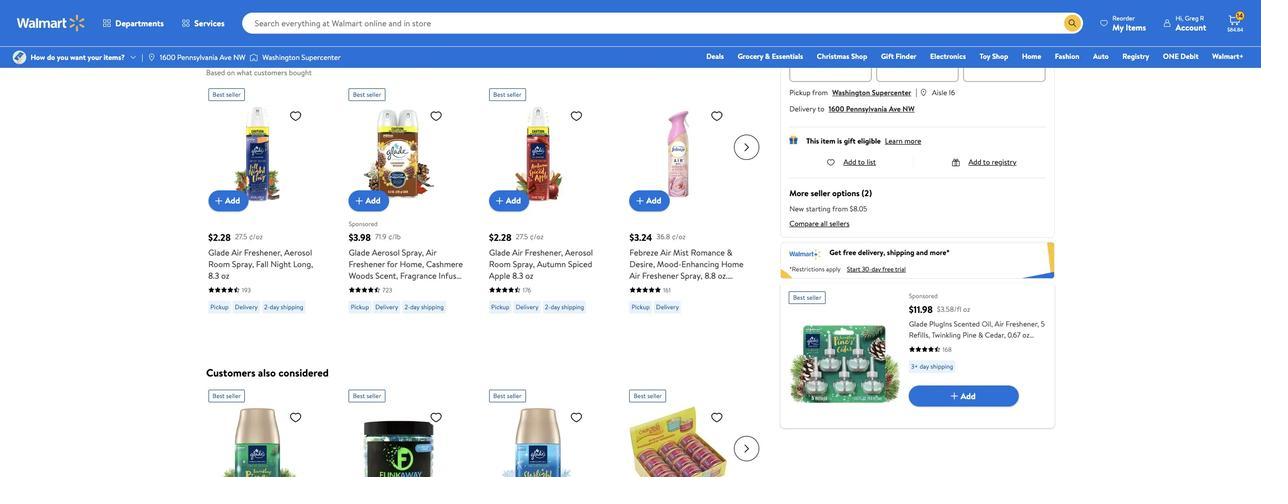 Task type: vqa. For each thing, say whether or not it's contained in the screenshot.
dyson Link
no



Task type: describe. For each thing, give the bounding box(es) containing it.
customers
[[254, 67, 287, 78]]

delivery down 723
[[375, 303, 398, 312]]

starting
[[806, 204, 831, 214]]

$3.24
[[630, 231, 653, 244]]

product group containing $3.98
[[349, 84, 466, 328]]

delivery down 176
[[516, 303, 539, 312]]

day for glade air freshener, aerosol room spray, fall night long, 8.3 oz
[[270, 303, 279, 312]]

 image for washington supercenter
[[250, 52, 258, 63]]

washington supercenter button
[[833, 87, 912, 98]]

funkaway odor eliminating beads, 12 oz., supercharged odor absorbing beads for the house, car or gym, eliminate smoke, pet and bathroom odors for long-lasting results image
[[349, 407, 447, 478]]

oz down the twinkling
[[943, 341, 950, 352]]

gift finder link
[[877, 51, 922, 62]]

best inside $11.98 group
[[793, 293, 806, 302]]

fall
[[256, 258, 269, 270]]

0 horizontal spatial pennsylvania
[[177, 52, 218, 63]]

aerosol inside sponsored $3.98 71.9 ¢/lb glade aerosol spray, air freshener for home, cashmere woods scent, fragrance infused with essential oils, invigorating and refreshing, with 100% natural propellent, 8.3 oz, 2 pack
[[372, 247, 400, 258]]

registry link
[[1118, 51, 1155, 62]]

to for 1600
[[818, 104, 825, 114]]

add to favorites list, funkaway odor eliminating beads, 12 oz., supercharged odor absorbing beads for the house, car or gym, eliminate smoke, pet and bathroom odors for long-lasting results image
[[430, 411, 443, 425]]

room for glade air freshener, aerosol room spray, fall night long, 8.3 oz
[[208, 258, 230, 270]]

might
[[287, 53, 314, 67]]

2 horizontal spatial add to cart image
[[948, 390, 961, 403]]

oz,
[[433, 305, 443, 316]]

spray, inside $2.28 27.5 ¢/oz glade air freshener, aerosol room spray, autumn spiced apple 8.3 oz
[[513, 258, 535, 270]]

and inside 'banner'
[[917, 247, 928, 258]]

(2)
[[862, 188, 872, 199]]

customers also considered
[[206, 366, 329, 380]]

hi, greg r account
[[1176, 13, 1207, 33]]

shop for toy shop
[[993, 51, 1009, 62]]

1 horizontal spatial free
[[883, 265, 894, 274]]

you for similar items you might like based on what customers bought
[[268, 53, 284, 67]]

how do you want your item?
[[790, 5, 907, 18]]

account
[[1176, 21, 1207, 33]]

scented
[[954, 319, 980, 330]]

day inside $11.98 group
[[920, 362, 930, 371]]

0 vertical spatial ave
[[220, 52, 232, 63]]

0.67
[[1008, 330, 1021, 341]]

delivery up the gifting made easy image
[[790, 104, 816, 114]]

washington supercenter
[[262, 52, 341, 63]]

spray, inside '$3.24 36.8 ¢/oz febreze air mist romance & desire, mood-enhancing home air freshener spray, 8.8 oz. aerosol can'
[[681, 270, 703, 282]]

and inside sponsored $3.98 71.9 ¢/lb glade aerosol spray, air freshener for home, cashmere woods scent, fragrance infused with essential oils, invigorating and refreshing, with 100% natural propellent, 8.3 oz, 2 pack
[[349, 293, 362, 305]]

71.9
[[375, 232, 387, 242]]

apple
[[489, 270, 511, 282]]

list
[[867, 157, 876, 168]]

shipping for glade aerosol spray, air freshener for home, cashmere woods scent, fragrance infused with essential oils, invigorating and refreshing, with 100% natural propellent, 8.3 oz, 2 pack
[[421, 303, 444, 312]]

$2.28 for glade air freshener, aerosol room spray, autumn spiced apple 8.3 oz
[[489, 231, 512, 244]]

1 horizontal spatial nw
[[903, 104, 915, 114]]

shipping arrives tomorrow
[[807, 47, 855, 65]]

your for items?
[[88, 52, 102, 63]]

freshener inside '$3.24 36.8 ¢/oz febreze air mist romance & desire, mood-enhancing home air freshener spray, 8.8 oz. aerosol can'
[[642, 270, 679, 282]]

$8.05
[[850, 204, 868, 214]]

2-day shipping for home,
[[405, 303, 444, 312]]

1600 pennsylvania ave nw
[[160, 52, 246, 63]]

add button for glade air freshener, aerosol room spray, fall night long, 8.3 oz
[[208, 190, 249, 212]]

mist
[[673, 247, 689, 258]]

infused
[[439, 270, 466, 282]]

168
[[943, 345, 952, 354]]

auto link
[[1089, 51, 1114, 62]]

176
[[523, 286, 531, 295]]

$84.84
[[1228, 26, 1244, 33]]

compare all sellers button
[[790, 219, 850, 229]]

pickup from washington supercenter |
[[790, 86, 918, 98]]

shipping
[[817, 47, 845, 57]]

¢/lb
[[388, 232, 401, 242]]

glade plugins scented oil, air freshener, 5 refills, twinkling pine & cedar, 0.67 oz each, 3.35 oz total image
[[789, 309, 901, 420]]

& inside the 'sponsored $11.98 $3.58/fl oz glade plugins scented oil, air freshener, 5 refills, twinkling pine & cedar, 0.67 oz each, 3.35 oz total'
[[979, 330, 984, 341]]

intent image for shipping image
[[823, 30, 840, 46]]

add inside $11.98 group
[[961, 391, 976, 402]]

gifting made easy image
[[790, 136, 798, 144]]

oz right 0.67
[[1023, 330, 1030, 341]]

room for glade air freshener, aerosol room spray, autumn spiced apple 8.3 oz
[[489, 258, 511, 270]]

glade aerosol spray, air freshener for home, cashmere woods scent, fragrance infused with essential oils, invigorating and refreshing, with 100% natural propellent, 8.3 oz, 2 pack image
[[349, 105, 447, 203]]

toy
[[980, 51, 991, 62]]

walmart image
[[17, 15, 85, 32]]

i6
[[949, 87, 956, 98]]

from inside more seller options (2) new starting from $8.05 compare all sellers
[[833, 204, 848, 214]]

0 horizontal spatial nw
[[233, 52, 246, 63]]

one
[[1164, 51, 1179, 62]]

next slide for customers also considered list image
[[734, 437, 760, 462]]

intent image for delivery image
[[997, 30, 1014, 46]]

r
[[1201, 13, 1205, 22]]

deals link
[[702, 51, 729, 62]]

air down febreze
[[630, 270, 640, 282]]

freshener, for fall
[[244, 247, 282, 258]]

want for item?
[[841, 5, 861, 18]]

27.5 for fall
[[235, 232, 247, 242]]

you for how do you want your items?
[[57, 52, 68, 63]]

natural
[[349, 305, 376, 316]]

grocery
[[738, 51, 764, 62]]

reorder my items
[[1113, 13, 1147, 33]]

twinkling
[[932, 330, 961, 341]]

fashion link
[[1051, 51, 1085, 62]]

delivery down 161
[[656, 303, 679, 312]]

glade air freshener, aerosol room spray, fall night long, 8.3 oz image
[[208, 105, 306, 203]]

propellent,
[[378, 305, 418, 316]]

sellers
[[830, 219, 850, 229]]

36.8
[[657, 232, 670, 242]]

0 horizontal spatial 1600
[[160, 52, 175, 63]]

more
[[905, 136, 922, 146]]

2-day shipping for spiced
[[545, 303, 584, 312]]

pickup tomorrow
[[904, 47, 932, 65]]

spray, inside $2.28 27.5 ¢/oz glade air freshener, aerosol room spray, fall night long, 8.3 oz
[[232, 258, 254, 270]]

add button for glade aerosol spray, air freshener for home, cashmere woods scent, fragrance infused with essential oils, invigorating and refreshing, with 100% natural propellent, 8.3 oz, 2 pack
[[349, 190, 389, 212]]

14
[[1237, 11, 1244, 20]]

8.3 inside sponsored $3.98 71.9 ¢/lb glade aerosol spray, air freshener for home, cashmere woods scent, fragrance infused with essential oils, invigorating and refreshing, with 100% natural propellent, 8.3 oz, 2 pack
[[420, 305, 431, 316]]

glade air freshener, aerosol room spray, autumn spiced apple 8.3 oz image
[[489, 105, 587, 203]]

to for list
[[858, 157, 865, 168]]

glade inside sponsored $3.98 71.9 ¢/lb glade aerosol spray, air freshener for home, cashmere woods scent, fragrance infused with essential oils, invigorating and refreshing, with 100% natural propellent, 8.3 oz, 2 pack
[[349, 247, 370, 258]]

fashion
[[1055, 51, 1080, 62]]

refreshing,
[[364, 293, 405, 305]]

Search search field
[[242, 13, 1084, 34]]

shipping inside $11.98 group
[[931, 362, 954, 371]]

intent image for pickup image
[[910, 30, 927, 46]]

2
[[445, 305, 450, 316]]

8.3 for glade air freshener, aerosol room spray, autumn spiced apple 8.3 oz
[[513, 270, 524, 282]]

$2.28 27.5 ¢/oz glade air freshener, aerosol room spray, autumn spiced apple 8.3 oz
[[489, 231, 593, 282]]

0 horizontal spatial washington
[[262, 52, 300, 63]]

night
[[271, 258, 291, 270]]

2- for fall
[[264, 303, 270, 312]]

also
[[258, 366, 276, 380]]

registry
[[1123, 51, 1150, 62]]

add to cart image for glade air freshener, aerosol room spray, fall night long, 8.3 oz
[[213, 195, 225, 207]]

$3.24 36.8 ¢/oz febreze air mist romance & desire, mood-enhancing home air freshener spray, 8.8 oz. aerosol can
[[630, 231, 744, 293]]

8.8
[[705, 270, 716, 282]]

0 horizontal spatial with
[[349, 282, 364, 293]]

0 vertical spatial |
[[142, 52, 143, 63]]

spray, inside sponsored $3.98 71.9 ¢/lb glade aerosol spray, air freshener for home, cashmere woods scent, fragrance infused with essential oils, invigorating and refreshing, with 100% natural propellent, 8.3 oz, 2 pack
[[402, 247, 424, 258]]

more
[[790, 188, 809, 199]]

add to cart image for the 'glade aerosol spray, air freshener for home, cashmere woods scent, fragrance infused with essential oils, invigorating and refreshing, with 100% natural propellent, 8.3 oz, 2 pack' image
[[353, 195, 366, 207]]

shipping for glade air freshener, aerosol room spray, autumn spiced apple 8.3 oz
[[562, 303, 584, 312]]

similar items you might like based on what customers bought
[[206, 53, 333, 78]]

1 horizontal spatial pennsylvania
[[846, 104, 888, 114]]

grocery & essentials
[[738, 51, 804, 62]]

how for how do you want your items?
[[31, 52, 45, 63]]

my
[[1113, 21, 1124, 33]]

add to favorites list, glade air freshener, aerosol room spray, fall night long, 8.3 oz image
[[289, 109, 302, 122]]

pickup inside pickup from washington supercenter |
[[790, 87, 811, 98]]

christmas shop
[[817, 51, 868, 62]]

spiced
[[568, 258, 592, 270]]

gift
[[844, 136, 856, 146]]

oz.
[[718, 270, 728, 282]]

gift finder
[[881, 51, 917, 62]]

best inside product group
[[353, 90, 365, 99]]

is
[[838, 136, 842, 146]]

glade inside $2.28 27.5 ¢/oz glade air freshener, aerosol room spray, autumn spiced apple 8.3 oz
[[489, 247, 510, 258]]

trial
[[896, 265, 906, 274]]

enhancing
[[682, 258, 720, 270]]

electronics link
[[926, 51, 971, 62]]



Task type: locate. For each thing, give the bounding box(es) containing it.
electronics
[[931, 51, 966, 62]]

glade left "fall" in the left bottom of the page
[[208, 247, 229, 258]]

your left items?
[[88, 52, 102, 63]]

100%
[[425, 293, 444, 305]]

gift
[[881, 51, 894, 62]]

air inside the 'sponsored $11.98 $3.58/fl oz glade plugins scented oil, air freshener, 5 refills, twinkling pine & cedar, 0.67 oz each, 3.35 oz total'
[[995, 319, 1004, 330]]

add to cart image for glade air freshener, aerosol room spray, autumn spiced apple 8.3 oz
[[494, 195, 506, 207]]

you for how do you want your item?
[[824, 5, 838, 18]]

glade
[[208, 247, 229, 258], [349, 247, 370, 258], [489, 247, 510, 258], [909, 319, 928, 330]]

0 horizontal spatial add to cart image
[[213, 195, 225, 207]]

2-day shipping left 2
[[405, 303, 444, 312]]

and up pack
[[349, 293, 362, 305]]

oz left "fall" in the left bottom of the page
[[221, 270, 229, 282]]

0 vertical spatial free
[[843, 247, 857, 258]]

27.5 inside $2.28 27.5 ¢/oz glade air freshener, aerosol room spray, autumn spiced apple 8.3 oz
[[516, 232, 528, 242]]

shipping up trial
[[887, 247, 915, 258]]

add to favorites list, glade aerosol spray, air freshener for home, cashmere woods scent, fragrance infused with essential oils, invigorating and refreshing, with 100% natural propellent, 8.3 oz, 2 pack image
[[430, 109, 443, 122]]

1 horizontal spatial freshener
[[642, 270, 679, 282]]

hi,
[[1176, 13, 1184, 22]]

sponsored up the "$11.98"
[[909, 292, 938, 301]]

0 horizontal spatial &
[[727, 247, 733, 258]]

do down walmart image
[[47, 52, 55, 63]]

1 vertical spatial |
[[916, 86, 918, 98]]

aerosol
[[284, 247, 312, 258], [372, 247, 400, 258], [565, 247, 593, 258], [630, 282, 658, 293]]

& right pine
[[979, 330, 984, 341]]

seller inside more seller options (2) new starting from $8.05 compare all sellers
[[811, 188, 831, 199]]

1 room from the left
[[208, 258, 230, 270]]

room left "fall" in the left bottom of the page
[[208, 258, 230, 270]]

2 room from the left
[[489, 258, 511, 270]]

1 shop from the left
[[851, 51, 868, 62]]

with left 100%
[[407, 293, 423, 305]]

christmas
[[817, 51, 850, 62]]

1 vertical spatial 1600
[[829, 104, 845, 114]]

2 27.5 from the left
[[516, 232, 528, 242]]

items?
[[104, 52, 125, 63]]

0 horizontal spatial add to cart image
[[353, 195, 366, 207]]

shipping down spiced
[[562, 303, 584, 312]]

home right delivery today
[[1022, 51, 1042, 62]]

1 horizontal spatial  image
[[250, 52, 258, 63]]

2-day shipping down autumn
[[545, 303, 584, 312]]

freshener up 161
[[642, 270, 679, 282]]

day for glade air freshener, aerosol room spray, autumn spiced apple 8.3 oz
[[551, 303, 560, 312]]

aisle i6
[[932, 87, 956, 98]]

febreze
[[630, 247, 659, 258]]

supercenter up the bought
[[302, 52, 341, 63]]

home right 8.8
[[722, 258, 744, 270]]

1 horizontal spatial add to cart image
[[634, 195, 647, 207]]

add to cart image inside add button
[[353, 195, 366, 207]]

add to cart image
[[353, 195, 366, 207], [634, 195, 647, 207]]

8.3 inside $2.28 27.5 ¢/oz glade air freshener, aerosol room spray, autumn spiced apple 8.3 oz
[[513, 270, 524, 282]]

2 $2.28 from the left
[[489, 231, 512, 244]]

freshener, inside $2.28 27.5 ¢/oz glade air freshener, aerosol room spray, fall night long, 8.3 oz
[[244, 247, 282, 258]]

home inside home link
[[1022, 51, 1042, 62]]

do for how do you want your item?
[[811, 5, 821, 18]]

freshener, inside $2.28 27.5 ¢/oz glade air freshener, aerosol room spray, autumn spiced apple 8.3 oz
[[525, 247, 563, 258]]

$2.28 for glade air freshener, aerosol room spray, fall night long, 8.3 oz
[[208, 231, 231, 244]]

apply
[[827, 265, 841, 274]]

you down walmart image
[[57, 52, 68, 63]]

next image image
[[237, 19, 245, 28]]

spray, left "fall" in the left bottom of the page
[[232, 258, 254, 270]]

based
[[206, 67, 225, 78]]

air left mist at the bottom right
[[661, 247, 671, 258]]

0 horizontal spatial your
[[88, 52, 102, 63]]

0 vertical spatial your
[[863, 5, 881, 18]]

aerosol inside $2.28 27.5 ¢/oz glade air freshener, aerosol room spray, fall night long, 8.3 oz
[[284, 247, 312, 258]]

nw up more
[[903, 104, 915, 114]]

 image
[[147, 53, 156, 62]]

1 horizontal spatial add to cart image
[[494, 195, 506, 207]]

8.3 left oz,
[[420, 305, 431, 316]]

day right 3+ on the bottom right of the page
[[920, 362, 930, 371]]

sponsored up $3.98
[[349, 220, 378, 229]]

$11.98 group
[[781, 283, 1055, 429]]

¢/oz inside '$3.24 36.8 ¢/oz febreze air mist romance & desire, mood-enhancing home air freshener spray, 8.8 oz. aerosol can'
[[672, 232, 686, 242]]

& right grocery
[[765, 51, 770, 62]]

0 vertical spatial 1600
[[160, 52, 175, 63]]

debit
[[1181, 51, 1199, 62]]

how for how do you want your item?
[[790, 5, 809, 18]]

washington inside pickup from washington supercenter |
[[833, 87, 870, 98]]

want left item?
[[841, 5, 861, 18]]

spray, up 176
[[513, 258, 535, 270]]

day inside get free delivery, shipping and more* 'banner'
[[872, 265, 881, 274]]

spray, right for
[[402, 247, 424, 258]]

1 horizontal spatial |
[[916, 86, 918, 98]]

air inside $2.28 27.5 ¢/oz glade air freshener, aerosol room spray, fall night long, 8.3 oz
[[232, 247, 242, 258]]

glade inside $2.28 27.5 ¢/oz glade air freshener, aerosol room spray, fall night long, 8.3 oz
[[208, 247, 229, 258]]

¢/oz for mood-
[[672, 232, 686, 242]]

glade inside the 'sponsored $11.98 $3.58/fl oz glade plugins scented oil, air freshener, 5 refills, twinkling pine & cedar, 0.67 oz each, 3.35 oz total'
[[909, 319, 928, 330]]

1 vertical spatial pennsylvania
[[846, 104, 888, 114]]

1 vertical spatial from
[[833, 204, 848, 214]]

shop for christmas shop
[[851, 51, 868, 62]]

more*
[[930, 247, 950, 258]]

1 vertical spatial home
[[722, 258, 744, 270]]

2-day shipping down night
[[264, 303, 303, 312]]

search icon image
[[1069, 19, 1077, 27]]

0 horizontal spatial 27.5
[[235, 232, 247, 242]]

freshener, inside the 'sponsored $11.98 $3.58/fl oz glade plugins scented oil, air freshener, 5 refills, twinkling pine & cedar, 0.67 oz each, 3.35 oz total'
[[1006, 319, 1040, 330]]

1 horizontal spatial do
[[811, 5, 821, 18]]

0 horizontal spatial want
[[70, 52, 86, 63]]

1 horizontal spatial washington
[[833, 87, 870, 98]]

how down walmart image
[[31, 52, 45, 63]]

delivery
[[992, 47, 1018, 57], [790, 104, 816, 114], [235, 303, 258, 312], [375, 303, 398, 312], [516, 303, 539, 312], [656, 303, 679, 312]]

pennsylvania up based
[[177, 52, 218, 63]]

0 vertical spatial pennsylvania
[[177, 52, 218, 63]]

1 horizontal spatial home
[[1022, 51, 1042, 62]]

2 shop from the left
[[993, 51, 1009, 62]]

0 horizontal spatial 2-day shipping
[[264, 303, 303, 312]]

your
[[863, 5, 881, 18], [88, 52, 102, 63]]

shipping inside product group
[[421, 303, 444, 312]]

day down night
[[270, 303, 279, 312]]

add to registry
[[969, 157, 1017, 168]]

tomorrow
[[828, 56, 855, 65]]

0 horizontal spatial ave
[[220, 52, 232, 63]]

your for item?
[[863, 5, 881, 18]]

 image for how do you want your items?
[[13, 51, 26, 64]]

2- down the 'oils,' on the left bottom of the page
[[405, 303, 410, 312]]

you
[[824, 5, 838, 18], [57, 52, 68, 63], [268, 53, 284, 67]]

2- for for
[[405, 303, 410, 312]]

1 horizontal spatial you
[[268, 53, 284, 67]]

fragrance
[[400, 270, 437, 282]]

autumn
[[537, 258, 566, 270]]

0 horizontal spatial supercenter
[[302, 52, 341, 63]]

air inside $2.28 27.5 ¢/oz glade air freshener, aerosol room spray, autumn spiced apple 8.3 oz
[[512, 247, 523, 258]]

1 2- from the left
[[264, 303, 270, 312]]

1 add to cart image from the left
[[353, 195, 366, 207]]

1 horizontal spatial &
[[765, 51, 770, 62]]

oz inside $2.28 27.5 ¢/oz glade air freshener, aerosol room spray, autumn spiced apple 8.3 oz
[[526, 270, 534, 282]]

best seller inside $11.98 group
[[793, 293, 822, 302]]

aerosol inside $2.28 27.5 ¢/oz glade air freshener, aerosol room spray, autumn spiced apple 8.3 oz
[[565, 247, 593, 258]]

add to cart image
[[213, 195, 225, 207], [494, 195, 506, 207], [948, 390, 961, 403]]

room inside $2.28 27.5 ¢/oz glade air freshener, aerosol room spray, autumn spiced apple 8.3 oz
[[489, 258, 511, 270]]

2 horizontal spatial to
[[984, 157, 990, 168]]

freshener, up 0.67
[[1006, 319, 1040, 330]]

0 horizontal spatial free
[[843, 247, 857, 258]]

add to cart image for febreze air mist romance & desire, mood-enhancing home air freshener spray, 8.8 oz. aerosol can image
[[634, 195, 647, 207]]

sponsored inside the 'sponsored $11.98 $3.58/fl oz glade plugins scented oil, air freshener, 5 refills, twinkling pine & cedar, 0.67 oz each, 3.35 oz total'
[[909, 292, 938, 301]]

with
[[349, 282, 364, 293], [407, 293, 423, 305]]

add to registry button
[[952, 157, 1017, 168]]

3.35
[[928, 341, 941, 352]]

all
[[821, 219, 828, 229]]

and
[[917, 247, 928, 258], [349, 293, 362, 305]]

1 vertical spatial your
[[88, 52, 102, 63]]

3 2-day shipping from the left
[[545, 303, 584, 312]]

0 vertical spatial and
[[917, 247, 928, 258]]

0 horizontal spatial sponsored
[[349, 220, 378, 229]]

2 horizontal spatial 8.3
[[513, 270, 524, 282]]

ave
[[220, 52, 232, 63], [889, 104, 901, 114]]

washington
[[262, 52, 300, 63], [833, 87, 870, 98]]

day down autumn
[[551, 303, 560, 312]]

freshener, left spiced
[[525, 247, 563, 258]]

add to favorites list, california scents can/hidden air freshener (monterey vanilla scent, 1 pack) image
[[711, 411, 724, 425]]

¢/oz up autumn
[[530, 232, 544, 242]]

product group
[[208, 84, 326, 323], [349, 84, 466, 328], [489, 84, 607, 323], [630, 84, 747, 323], [208, 386, 326, 478], [349, 386, 466, 478], [489, 386, 607, 478], [630, 386, 747, 478]]

3+ day shipping
[[911, 362, 954, 371]]

to
[[818, 104, 825, 114], [858, 157, 865, 168], [984, 157, 990, 168]]

seller inside $11.98 group
[[807, 293, 822, 302]]

3 2- from the left
[[545, 303, 551, 312]]

8.3 up 176
[[513, 270, 524, 282]]

to for registry
[[984, 157, 990, 168]]

8.3 left "fall" in the left bottom of the page
[[208, 270, 219, 282]]

0 horizontal spatial $2.28
[[208, 231, 231, 244]]

total
[[952, 341, 967, 352]]

0 vertical spatial want
[[841, 5, 861, 18]]

aerosol inside '$3.24 36.8 ¢/oz febreze air mist romance & desire, mood-enhancing home air freshener spray, 8.8 oz. aerosol can'
[[630, 282, 658, 293]]

do for how do you want your items?
[[47, 52, 55, 63]]

0 horizontal spatial freshener
[[349, 258, 385, 270]]

$11.98
[[909, 303, 933, 316]]

next slide for similar items you might like list image
[[734, 135, 760, 160]]

day down the 'oils,' on the left bottom of the page
[[410, 303, 420, 312]]

essentials
[[772, 51, 804, 62]]

0 vertical spatial from
[[813, 87, 828, 98]]

services
[[194, 17, 225, 29]]

febreze air mist romance & desire, mood-enhancing home air freshener spray, 8.8 oz. aerosol can image
[[630, 105, 728, 203]]

add to list
[[844, 157, 876, 168]]

best seller inside product group
[[353, 90, 381, 99]]

shipping inside 'banner'
[[887, 247, 915, 258]]

ave down washington supercenter button
[[889, 104, 901, 114]]

2 horizontal spatial 2-day shipping
[[545, 303, 584, 312]]

start 30-day free trial
[[847, 265, 906, 274]]

1 vertical spatial free
[[883, 265, 894, 274]]

auto
[[1094, 51, 1109, 62]]

your left item?
[[863, 5, 881, 18]]

you up intent image for shipping
[[824, 5, 838, 18]]

toy shop
[[980, 51, 1009, 62]]

| right items?
[[142, 52, 143, 63]]

3 ¢/oz from the left
[[672, 232, 686, 242]]

shop right the christmas
[[851, 51, 868, 62]]

glade down $3.98
[[349, 247, 370, 258]]

0 horizontal spatial ¢/oz
[[249, 232, 263, 242]]

Walmart Site-Wide search field
[[242, 13, 1084, 34]]

shipping left 2
[[421, 303, 444, 312]]

more seller options (2) new starting from $8.05 compare all sellers
[[790, 188, 872, 229]]

1600
[[160, 52, 175, 63], [829, 104, 845, 114]]

0 horizontal spatial  image
[[13, 51, 26, 64]]

get free delivery, shipping and more* banner
[[781, 242, 1055, 279]]

freshener inside sponsored $3.98 71.9 ¢/lb glade aerosol spray, air freshener for home, cashmere woods scent, fragrance infused with essential oils, invigorating and refreshing, with 100% natural propellent, 8.3 oz, 2 pack
[[349, 258, 385, 270]]

2- for autumn
[[545, 303, 551, 312]]

do up shipping
[[811, 5, 821, 18]]

add to favorites list, glade automatic spray refill, air freshener, twinkling pine & cedar, 6.2 oz image
[[289, 411, 302, 425]]

romance
[[691, 247, 725, 258]]

1 vertical spatial sponsored
[[909, 292, 938, 301]]

air inside sponsored $3.98 71.9 ¢/lb glade aerosol spray, air freshener for home, cashmere woods scent, fragrance infused with essential oils, invigorating and refreshing, with 100% natural propellent, 8.3 oz, 2 pack
[[426, 247, 437, 258]]

home inside '$3.24 36.8 ¢/oz febreze air mist romance & desire, mood-enhancing home air freshener spray, 8.8 oz. aerosol can'
[[722, 258, 744, 270]]

add to cart image up $3.98
[[353, 195, 366, 207]]

1 ¢/oz from the left
[[249, 232, 263, 242]]

add button inside $11.98 group
[[909, 386, 1019, 407]]

1 vertical spatial how
[[31, 52, 45, 63]]

new
[[790, 204, 804, 214]]

freshener, for autumn
[[525, 247, 563, 258]]

product group containing $3.24
[[630, 84, 747, 323]]

to left list
[[858, 157, 865, 168]]

add
[[844, 157, 857, 168], [969, 157, 982, 168], [225, 195, 240, 207], [366, 195, 381, 207], [506, 195, 521, 207], [647, 195, 662, 207], [961, 391, 976, 402]]

1 vertical spatial do
[[47, 52, 55, 63]]

0 horizontal spatial 2-
[[264, 303, 270, 312]]

want for items?
[[70, 52, 86, 63]]

0 vertical spatial do
[[811, 5, 821, 18]]

sponsored inside sponsored $3.98 71.9 ¢/lb glade aerosol spray, air freshener for home, cashmere woods scent, fragrance infused with essential oils, invigorating and refreshing, with 100% natural propellent, 8.3 oz, 2 pack
[[349, 220, 378, 229]]

arrives
[[807, 56, 826, 65]]

nw
[[233, 52, 246, 63], [903, 104, 915, 114]]

room right infused
[[489, 258, 511, 270]]

0 vertical spatial home
[[1022, 51, 1042, 62]]

add to favorites list, glade automatic spray refill, air freshener, starlight & snowflakes, 6.2 oz image
[[570, 411, 583, 425]]

oz up 176
[[526, 270, 534, 282]]

1 vertical spatial nw
[[903, 104, 915, 114]]

nw up what
[[233, 52, 246, 63]]

what
[[237, 67, 252, 78]]

shipping down long,
[[281, 303, 303, 312]]

1 horizontal spatial from
[[833, 204, 848, 214]]

1 horizontal spatial to
[[858, 157, 865, 168]]

sponsored for $11.98
[[909, 292, 938, 301]]

walmart+
[[1213, 51, 1244, 62]]

add button for glade air freshener, aerosol room spray, autumn spiced apple 8.3 oz
[[489, 190, 530, 212]]

glade up refills,
[[909, 319, 928, 330]]

to up item
[[818, 104, 825, 114]]

get
[[830, 247, 842, 258]]

glade automatic spray refill, air freshener, twinkling pine & cedar, 6.2 oz image
[[208, 407, 306, 478]]

grocery & essentials link
[[733, 51, 808, 62]]

add to list button
[[827, 157, 876, 168]]

deals
[[707, 51, 724, 62]]

add to cart image up $3.24
[[634, 195, 647, 207]]

home link
[[1018, 51, 1047, 62]]

1 27.5 from the left
[[235, 232, 247, 242]]

2-day shipping for night
[[264, 303, 303, 312]]

how do you want your items?
[[31, 52, 125, 63]]

freshener left for
[[349, 258, 385, 270]]

air left "fall" in the left bottom of the page
[[232, 247, 242, 258]]

and left "more*"
[[917, 247, 928, 258]]

air up cedar,
[[995, 319, 1004, 330]]

1 horizontal spatial room
[[489, 258, 511, 270]]

$2.28 27.5 ¢/oz glade air freshener, aerosol room spray, fall night long, 8.3 oz
[[208, 231, 313, 282]]

30-
[[862, 265, 872, 274]]

seller inside product group
[[367, 90, 381, 99]]

1 horizontal spatial sponsored
[[909, 292, 938, 301]]

1 vertical spatial &
[[727, 247, 733, 258]]

0 horizontal spatial room
[[208, 258, 230, 270]]

compare
[[790, 219, 819, 229]]

long,
[[293, 258, 313, 270]]

1 horizontal spatial 1600
[[829, 104, 845, 114]]

161
[[663, 286, 671, 295]]

shipping down the 168
[[931, 362, 954, 371]]

¢/oz up "fall" in the left bottom of the page
[[249, 232, 263, 242]]

2 vertical spatial &
[[979, 330, 984, 341]]

1 vertical spatial ave
[[889, 104, 901, 114]]

& inside '$3.24 36.8 ¢/oz febreze air mist romance & desire, mood-enhancing home air freshener spray, 8.8 oz. aerosol can'
[[727, 247, 733, 258]]

oz inside $2.28 27.5 ¢/oz glade air freshener, aerosol room spray, fall night long, 8.3 oz
[[221, 270, 229, 282]]

2 horizontal spatial &
[[979, 330, 984, 341]]

air right 'home,'
[[426, 247, 437, 258]]

2- down autumn
[[545, 303, 551, 312]]

$3.98
[[349, 231, 371, 244]]

delivery down intent image for delivery
[[992, 47, 1018, 57]]

spray, left 8.8
[[681, 270, 703, 282]]

¢/oz for fall
[[249, 232, 263, 242]]

0 vertical spatial nw
[[233, 52, 246, 63]]

27.5 for autumn
[[516, 232, 528, 242]]

1 horizontal spatial 2-day shipping
[[405, 303, 444, 312]]

1 horizontal spatial how
[[790, 5, 809, 18]]

¢/oz right 36.8
[[672, 232, 686, 242]]

shop inside the toy shop link
[[993, 51, 1009, 62]]

oz up the scented
[[964, 304, 971, 315]]

8.3 for glade air freshener, aerosol room spray, fall night long, 8.3 oz
[[208, 270, 219, 282]]

0 horizontal spatial and
[[349, 293, 362, 305]]

freshener
[[349, 258, 385, 270], [642, 270, 679, 282]]

room inside $2.28 27.5 ¢/oz glade air freshener, aerosol room spray, fall night long, 8.3 oz
[[208, 258, 230, 270]]

free left trial
[[883, 265, 894, 274]]

2 ¢/oz from the left
[[530, 232, 544, 242]]

toy shop link
[[975, 51, 1013, 62]]

1 vertical spatial washington
[[833, 87, 870, 98]]

0 horizontal spatial 8.3
[[208, 270, 219, 282]]

ave up on at the left of page
[[220, 52, 232, 63]]

pickup inside pickup tomorrow
[[907, 47, 929, 57]]

2 add to cart image from the left
[[634, 195, 647, 207]]

christmas shop link
[[812, 51, 872, 62]]

delivery down 193
[[235, 303, 258, 312]]

pennsylvania
[[177, 52, 218, 63], [846, 104, 888, 114]]

0 horizontal spatial freshener,
[[244, 247, 282, 258]]

1 2-day shipping from the left
[[264, 303, 303, 312]]

add to favorites list, febreze air mist romance & desire, mood-enhancing home air freshener spray, 8.8 oz. aerosol can image
[[711, 109, 724, 122]]

8.3 inside $2.28 27.5 ¢/oz glade air freshener, aerosol room spray, fall night long, 8.3 oz
[[208, 270, 219, 282]]

*restrictions apply
[[790, 265, 841, 274]]

|
[[142, 52, 143, 63], [916, 86, 918, 98]]

bought
[[289, 67, 312, 78]]

1 horizontal spatial freshener,
[[525, 247, 563, 258]]

2 horizontal spatial 2-
[[545, 303, 551, 312]]

one debit link
[[1159, 51, 1204, 62]]

walmart plus image
[[790, 248, 821, 260]]

 image up what
[[250, 52, 258, 63]]

¢/oz inside $2.28 27.5 ¢/oz glade air freshener, aerosol room spray, autumn spiced apple 8.3 oz
[[530, 232, 544, 242]]

1600 down departments at the top left of the page
[[160, 52, 175, 63]]

washington up customers
[[262, 52, 300, 63]]

glade automatic spray refill, air freshener, starlight & snowflakes, 6.2 oz image
[[489, 407, 587, 478]]

each,
[[909, 341, 926, 352]]

2- down "fall" in the left bottom of the page
[[264, 303, 270, 312]]

similar
[[206, 53, 238, 67]]

mood-
[[657, 258, 682, 270]]

supercenter up 1600 pennsylvania ave nw 'button'
[[872, 87, 912, 98]]

1 horizontal spatial your
[[863, 5, 881, 18]]

0 horizontal spatial how
[[31, 52, 45, 63]]

8.3
[[208, 270, 219, 282], [513, 270, 524, 282], [420, 305, 431, 316]]

1 horizontal spatial supercenter
[[872, 87, 912, 98]]

1 vertical spatial want
[[70, 52, 86, 63]]

desire,
[[630, 258, 655, 270]]

1 horizontal spatial 27.5
[[516, 232, 528, 242]]

to left registry
[[984, 157, 990, 168]]

glade up apple
[[489, 247, 510, 258]]

home
[[1022, 51, 1042, 62], [722, 258, 744, 270]]

pennsylvania down washington supercenter button
[[846, 104, 888, 114]]

from inside pickup from washington supercenter |
[[813, 87, 828, 98]]

0 vertical spatial sponsored
[[349, 220, 378, 229]]

0 horizontal spatial |
[[142, 52, 143, 63]]

with up natural
[[349, 282, 364, 293]]

1600 down pickup from washington supercenter |
[[829, 104, 845, 114]]

day for glade aerosol spray, air freshener for home, cashmere woods scent, fragrance infused with essential oils, invigorating and refreshing, with 100% natural propellent, 8.3 oz, 2 pack
[[410, 303, 420, 312]]

1 horizontal spatial ave
[[889, 104, 901, 114]]

¢/oz inside $2.28 27.5 ¢/oz glade air freshener, aerosol room spray, fall night long, 8.3 oz
[[249, 232, 263, 242]]

supercenter inside pickup from washington supercenter |
[[872, 87, 912, 98]]

sponsored for $3.98
[[349, 220, 378, 229]]

2 2-day shipping from the left
[[405, 303, 444, 312]]

california scents can/hidden air freshener (monterey vanilla scent, 1 pack) image
[[630, 407, 728, 478]]

from up "sellers"
[[833, 204, 848, 214]]

1 vertical spatial supercenter
[[872, 87, 912, 98]]

from down arrives
[[813, 87, 828, 98]]

27.5 inside $2.28 27.5 ¢/oz glade air freshener, aerosol room spray, fall night long, 8.3 oz
[[235, 232, 247, 242]]

add button
[[208, 190, 249, 212], [349, 190, 389, 212], [489, 190, 530, 212], [630, 190, 670, 212], [909, 386, 1019, 407]]

shop inside the christmas shop link
[[851, 51, 868, 62]]

want left items?
[[70, 52, 86, 63]]

freshener, up 193
[[244, 247, 282, 258]]

$2.28 inside $2.28 27.5 ¢/oz glade air freshener, aerosol room spray, fall night long, 8.3 oz
[[208, 231, 231, 244]]

you up customers
[[268, 53, 284, 67]]

pack
[[349, 316, 366, 328]]

1 horizontal spatial $2.28
[[489, 231, 512, 244]]

1 horizontal spatial 8.3
[[420, 305, 431, 316]]

add to favorites list, glade air freshener, aerosol room spray, autumn spiced apple 8.3 oz image
[[570, 109, 583, 122]]

for
[[387, 258, 398, 270]]

0 vertical spatial washington
[[262, 52, 300, 63]]

day inside product group
[[410, 303, 420, 312]]

1 horizontal spatial with
[[407, 293, 423, 305]]

shop right toy
[[993, 51, 1009, 62]]

shop
[[851, 51, 868, 62], [993, 51, 1009, 62]]

1 horizontal spatial want
[[841, 5, 861, 18]]

0 horizontal spatial from
[[813, 87, 828, 98]]

 image
[[13, 51, 26, 64], [250, 52, 258, 63]]

you inside similar items you might like based on what customers bought
[[268, 53, 284, 67]]

1 horizontal spatial ¢/oz
[[530, 232, 544, 242]]

& right romance
[[727, 247, 733, 258]]

free right 'get'
[[843, 247, 857, 258]]

0 vertical spatial &
[[765, 51, 770, 62]]

$2.28 inside $2.28 27.5 ¢/oz glade air freshener, aerosol room spray, autumn spiced apple 8.3 oz
[[489, 231, 512, 244]]

air left autumn
[[512, 247, 523, 258]]

0 horizontal spatial you
[[57, 52, 68, 63]]

0 horizontal spatial shop
[[851, 51, 868, 62]]

¢/oz for autumn
[[530, 232, 544, 242]]

shipping for glade air freshener, aerosol room spray, fall night long, 8.3 oz
[[281, 303, 303, 312]]

considered
[[279, 366, 329, 380]]

0 vertical spatial supercenter
[[302, 52, 341, 63]]

1 $2.28 from the left
[[208, 231, 231, 244]]

2 2- from the left
[[405, 303, 410, 312]]

scent,
[[375, 270, 398, 282]]

day down delivery,
[[872, 265, 881, 274]]

0 horizontal spatial to
[[818, 104, 825, 114]]

how up essentials
[[790, 5, 809, 18]]

0 horizontal spatial home
[[722, 258, 744, 270]]

1 horizontal spatial shop
[[993, 51, 1009, 62]]

delivery,
[[858, 247, 886, 258]]

washington up delivery to 1600 pennsylvania ave nw
[[833, 87, 870, 98]]

eligible
[[858, 136, 881, 146]]



